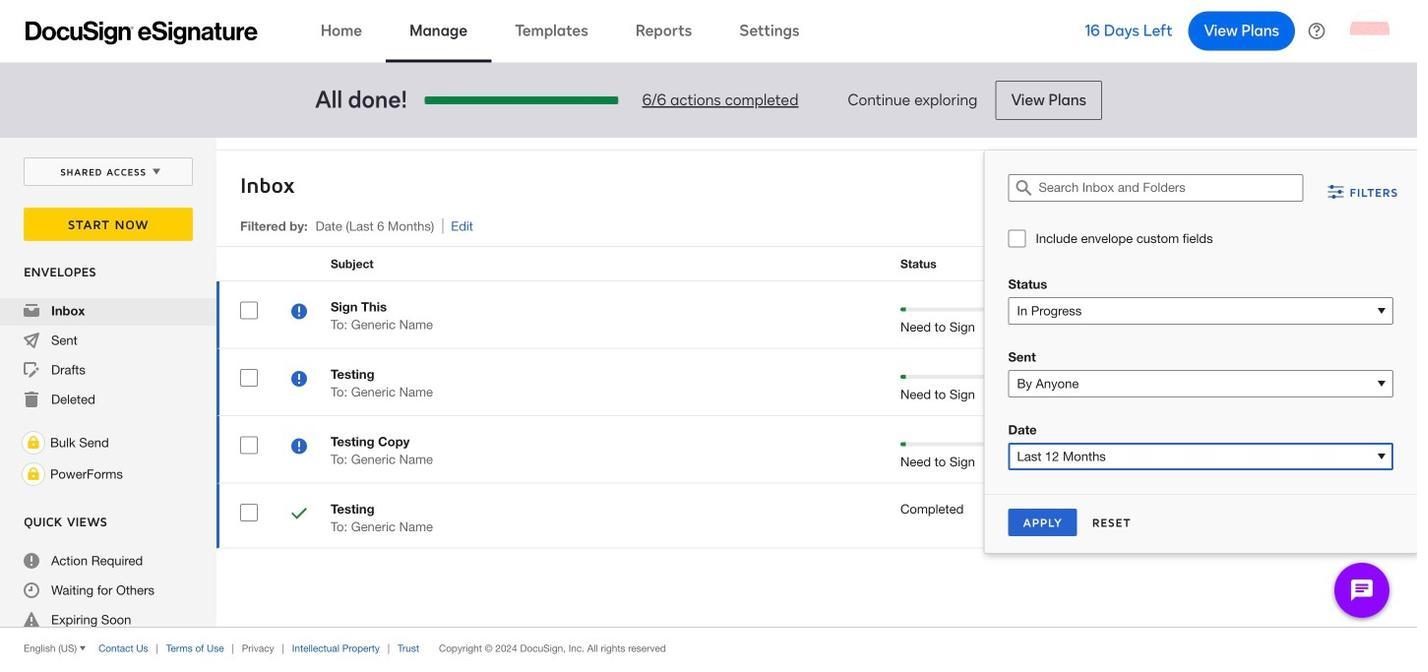Task type: describe. For each thing, give the bounding box(es) containing it.
completed image
[[291, 506, 307, 525]]

docusign esignature image
[[26, 21, 258, 45]]

2 need to sign image from the top
[[291, 438, 307, 457]]

sent image
[[24, 333, 39, 348]]

trash image
[[24, 392, 39, 407]]

clock image
[[24, 583, 39, 598]]



Task type: vqa. For each thing, say whether or not it's contained in the screenshot.
Your uploaded profile image
yes



Task type: locate. For each thing, give the bounding box(es) containing it.
action required image
[[24, 553, 39, 569]]

secondary navigation region
[[0, 138, 1417, 669]]

draft image
[[24, 362, 39, 378]]

alert image
[[24, 612, 39, 628]]

need to sign image up need to sign image
[[291, 304, 307, 322]]

lock image
[[22, 431, 45, 455]]

inbox image
[[24, 303, 39, 319]]

need to sign image up the completed icon
[[291, 438, 307, 457]]

1 vertical spatial need to sign image
[[291, 438, 307, 457]]

need to sign image
[[291, 371, 307, 390]]

need to sign image
[[291, 304, 307, 322], [291, 438, 307, 457]]

lock image
[[22, 463, 45, 486]]

1 need to sign image from the top
[[291, 304, 307, 322]]

Search Inbox and Folders text field
[[1039, 175, 1302, 201]]

your uploaded profile image image
[[1350, 11, 1390, 51]]

0 vertical spatial need to sign image
[[291, 304, 307, 322]]

more info region
[[0, 627, 1417, 669]]



